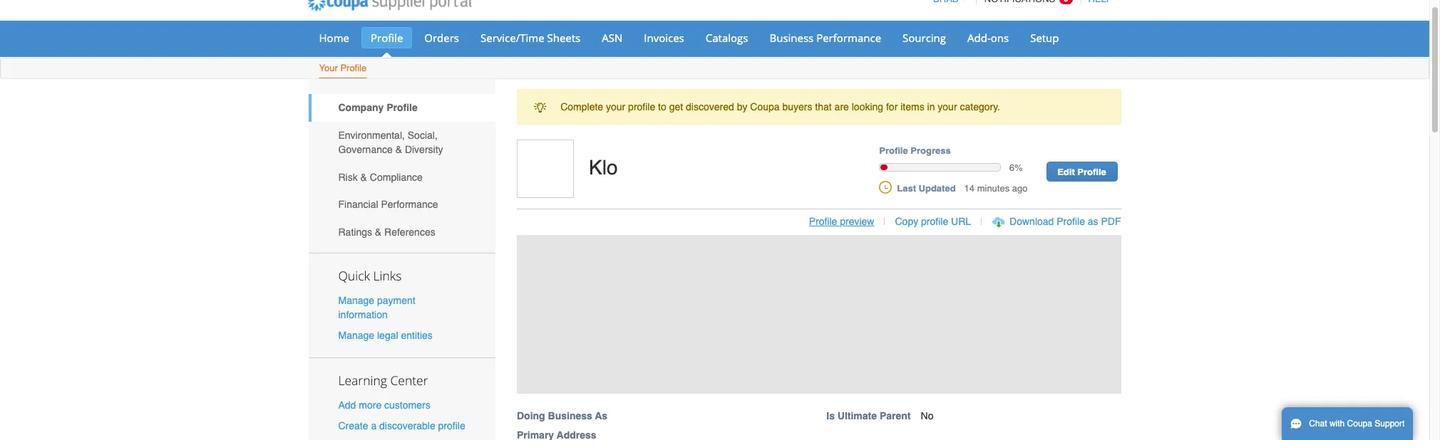 Task type: locate. For each thing, give the bounding box(es) containing it.
risk & compliance link
[[308, 164, 496, 191]]

for
[[886, 101, 898, 113]]

1 vertical spatial performance
[[381, 199, 438, 211]]

performance up references
[[381, 199, 438, 211]]

0 vertical spatial &
[[395, 144, 402, 155]]

1 horizontal spatial your
[[938, 101, 957, 113]]

2 horizontal spatial &
[[395, 144, 402, 155]]

profile inside download profile as pdf button
[[1057, 216, 1085, 228]]

performance up are
[[817, 31, 881, 45]]

klo image
[[517, 140, 574, 199]]

1 horizontal spatial profile
[[628, 101, 655, 113]]

1 horizontal spatial coupa
[[1347, 419, 1373, 429]]

download
[[1010, 216, 1054, 228]]

learning
[[338, 372, 387, 389]]

profile
[[371, 31, 403, 45], [340, 63, 367, 73], [387, 102, 418, 114], [879, 146, 908, 156], [1078, 167, 1106, 178], [809, 216, 837, 228], [1057, 216, 1085, 228]]

profile inside your profile 'link'
[[340, 63, 367, 73]]

url
[[951, 216, 971, 228]]

more
[[359, 400, 382, 411]]

14
[[964, 183, 975, 194]]

create
[[338, 421, 368, 432]]

add-ons
[[968, 31, 1009, 45]]

governance
[[338, 144, 393, 155]]

manage up information
[[338, 295, 374, 306]]

chat
[[1309, 419, 1327, 429]]

1 horizontal spatial business
[[770, 31, 814, 45]]

business
[[770, 31, 814, 45], [548, 410, 592, 422]]

coupa supplier portal image
[[298, 0, 481, 21]]

information
[[338, 309, 388, 321]]

& left diversity
[[395, 144, 402, 155]]

manage down information
[[338, 330, 374, 341]]

as
[[1088, 216, 1098, 228]]

0 horizontal spatial &
[[361, 172, 367, 183]]

your right the complete
[[606, 101, 625, 113]]

profile up social,
[[387, 102, 418, 114]]

financial
[[338, 199, 378, 211]]

1 vertical spatial manage
[[338, 330, 374, 341]]

doing
[[517, 410, 545, 422]]

0 horizontal spatial profile
[[438, 421, 465, 432]]

0 vertical spatial manage
[[338, 295, 374, 306]]

2 your from the left
[[938, 101, 957, 113]]

& right risk
[[361, 172, 367, 183]]

profile left as
[[1057, 216, 1085, 228]]

profile down coupa supplier portal image on the top of the page
[[371, 31, 403, 45]]

manage for manage legal entities
[[338, 330, 374, 341]]

center
[[390, 372, 428, 389]]

profile left url
[[921, 216, 948, 228]]

add-
[[968, 31, 991, 45]]

1 vertical spatial profile
[[921, 216, 948, 228]]

copy profile url button
[[895, 215, 971, 229]]

your right in
[[938, 101, 957, 113]]

2 vertical spatial profile
[[438, 421, 465, 432]]

1 vertical spatial coupa
[[1347, 419, 1373, 429]]

2 manage from the top
[[338, 330, 374, 341]]

complete
[[561, 101, 603, 113]]

profile right discoverable
[[438, 421, 465, 432]]

business right catalogs
[[770, 31, 814, 45]]

in
[[927, 101, 935, 113]]

coupa right by
[[750, 101, 780, 113]]

items
[[901, 101, 925, 113]]

manage
[[338, 295, 374, 306], [338, 330, 374, 341]]

performance
[[817, 31, 881, 45], [381, 199, 438, 211]]

profile
[[628, 101, 655, 113], [921, 216, 948, 228], [438, 421, 465, 432]]

1 horizontal spatial &
[[375, 227, 382, 238]]

references
[[384, 227, 435, 238]]

0 vertical spatial business
[[770, 31, 814, 45]]

your
[[606, 101, 625, 113], [938, 101, 957, 113]]

create a discoverable profile
[[338, 421, 465, 432]]

edit profile link
[[1046, 162, 1118, 182]]

complete your profile to get discovered by coupa buyers that are looking for items in your category.
[[561, 101, 1000, 113]]

discoverable
[[379, 421, 435, 432]]

0 horizontal spatial your
[[606, 101, 625, 113]]

social,
[[408, 130, 438, 141]]

coupa inside alert
[[750, 101, 780, 113]]

& for references
[[375, 227, 382, 238]]

manage legal entities
[[338, 330, 433, 341]]

business left as at bottom
[[548, 410, 592, 422]]

1 vertical spatial &
[[361, 172, 367, 183]]

&
[[395, 144, 402, 155], [361, 172, 367, 183], [375, 227, 382, 238]]

diversity
[[405, 144, 443, 155]]

background image
[[517, 235, 1121, 394]]

service/time
[[481, 31, 544, 45]]

coupa
[[750, 101, 780, 113], [1347, 419, 1373, 429]]

profile right the edit
[[1078, 167, 1106, 178]]

profile right the your
[[340, 63, 367, 73]]

chat with coupa support
[[1309, 419, 1405, 429]]

profile left the to
[[628, 101, 655, 113]]

navigation
[[927, 0, 1121, 13]]

ratings
[[338, 227, 372, 238]]

financial performance link
[[308, 191, 496, 219]]

download profile as pdf
[[1010, 216, 1121, 228]]

doing business as
[[517, 410, 608, 422]]

is ultimate parent
[[827, 410, 911, 422]]

catalogs link
[[696, 27, 758, 48]]

0 vertical spatial coupa
[[750, 101, 780, 113]]

profile preview
[[809, 216, 874, 228]]

0 vertical spatial profile
[[628, 101, 655, 113]]

& inside environmental, social, governance & diversity
[[395, 144, 402, 155]]

1 horizontal spatial performance
[[817, 31, 881, 45]]

copy profile url
[[895, 216, 971, 228]]

business inside klo banner
[[548, 410, 592, 422]]

2 vertical spatial &
[[375, 227, 382, 238]]

setup
[[1030, 31, 1059, 45]]

quick
[[338, 267, 370, 284]]

profile inside alert
[[628, 101, 655, 113]]

0 horizontal spatial business
[[548, 410, 592, 422]]

0 vertical spatial performance
[[817, 31, 881, 45]]

0 horizontal spatial coupa
[[750, 101, 780, 113]]

company profile
[[338, 102, 418, 114]]

company profile link
[[308, 94, 496, 122]]

home link
[[310, 27, 359, 48]]

& inside 'link'
[[375, 227, 382, 238]]

sheets
[[547, 31, 581, 45]]

edit profile
[[1058, 167, 1106, 178]]

1 vertical spatial business
[[548, 410, 592, 422]]

2 horizontal spatial profile
[[921, 216, 948, 228]]

last
[[897, 183, 916, 194]]

0 horizontal spatial performance
[[381, 199, 438, 211]]

1 manage from the top
[[338, 295, 374, 306]]

manage inside manage payment information
[[338, 295, 374, 306]]

by
[[737, 101, 748, 113]]

add more customers link
[[338, 400, 430, 411]]

& right ratings
[[375, 227, 382, 238]]

risk & compliance
[[338, 172, 423, 183]]

coupa right with at the bottom right of the page
[[1347, 419, 1373, 429]]

payment
[[377, 295, 415, 306]]



Task type: describe. For each thing, give the bounding box(es) containing it.
complete your profile to get discovered by coupa buyers that are looking for items in your category. alert
[[517, 89, 1121, 125]]

financial performance
[[338, 199, 438, 211]]

risk
[[338, 172, 358, 183]]

last updated
[[897, 183, 956, 194]]

to
[[658, 101, 667, 113]]

is
[[827, 410, 835, 422]]

download profile as pdf button
[[1010, 215, 1121, 229]]

profile inside "button"
[[921, 216, 948, 228]]

environmental, social, governance & diversity
[[338, 130, 443, 155]]

pdf
[[1101, 216, 1121, 228]]

profile inside company profile link
[[387, 102, 418, 114]]

invoices
[[644, 31, 684, 45]]

manage for manage payment information
[[338, 295, 374, 306]]

sourcing
[[903, 31, 946, 45]]

with
[[1330, 419, 1345, 429]]

edit
[[1058, 167, 1075, 178]]

discovered
[[686, 101, 734, 113]]

create a discoverable profile link
[[338, 421, 465, 432]]

profile left preview
[[809, 216, 837, 228]]

a
[[371, 421, 377, 432]]

your profile link
[[318, 60, 367, 78]]

klo banner
[[512, 140, 1136, 441]]

minutes
[[977, 183, 1010, 194]]

business performance
[[770, 31, 881, 45]]

sourcing link
[[893, 27, 955, 48]]

are
[[835, 101, 849, 113]]

catalogs
[[706, 31, 748, 45]]

ultimate
[[838, 410, 877, 422]]

setup link
[[1021, 27, 1068, 48]]

your
[[319, 63, 338, 73]]

performance for business performance
[[817, 31, 881, 45]]

performance for financial performance
[[381, 199, 438, 211]]

company
[[338, 102, 384, 114]]

progress
[[911, 146, 951, 156]]

& for compliance
[[361, 172, 367, 183]]

links
[[373, 267, 402, 284]]

entities
[[401, 330, 433, 341]]

learning center
[[338, 372, 428, 389]]

preview
[[840, 216, 874, 228]]

copy
[[895, 216, 918, 228]]

klo
[[589, 156, 618, 179]]

ratings & references
[[338, 227, 435, 238]]

profile progress
[[879, 146, 951, 156]]

1 your from the left
[[606, 101, 625, 113]]

asn link
[[593, 27, 632, 48]]

your profile
[[319, 63, 367, 73]]

add more customers
[[338, 400, 430, 411]]

support
[[1375, 419, 1405, 429]]

manage payment information
[[338, 295, 415, 321]]

business performance link
[[760, 27, 891, 48]]

orders link
[[415, 27, 468, 48]]

service/time sheets
[[481, 31, 581, 45]]

6%
[[1010, 163, 1023, 173]]

profile inside edit profile link
[[1078, 167, 1106, 178]]

updated
[[919, 183, 956, 194]]

environmental,
[[338, 130, 405, 141]]

manage legal entities link
[[338, 330, 433, 341]]

orders
[[424, 31, 459, 45]]

14 minutes ago
[[964, 183, 1028, 194]]

legal
[[377, 330, 398, 341]]

profile link
[[361, 27, 412, 48]]

coupa inside button
[[1347, 419, 1373, 429]]

add
[[338, 400, 356, 411]]

buyers
[[782, 101, 812, 113]]

environmental, social, governance & diversity link
[[308, 122, 496, 164]]

ratings & references link
[[308, 219, 496, 246]]

ago
[[1012, 183, 1028, 194]]

customers
[[384, 400, 430, 411]]

profile preview link
[[809, 216, 874, 228]]

parent
[[880, 410, 911, 422]]

add-ons link
[[958, 27, 1018, 48]]

get
[[669, 101, 683, 113]]

compliance
[[370, 172, 423, 183]]

asn
[[602, 31, 623, 45]]

profile left progress
[[879, 146, 908, 156]]

home
[[319, 31, 349, 45]]

as
[[595, 410, 608, 422]]

that
[[815, 101, 832, 113]]

looking
[[852, 101, 883, 113]]

service/time sheets link
[[471, 27, 590, 48]]



Task type: vqa. For each thing, say whether or not it's contained in the screenshot.
preview
yes



